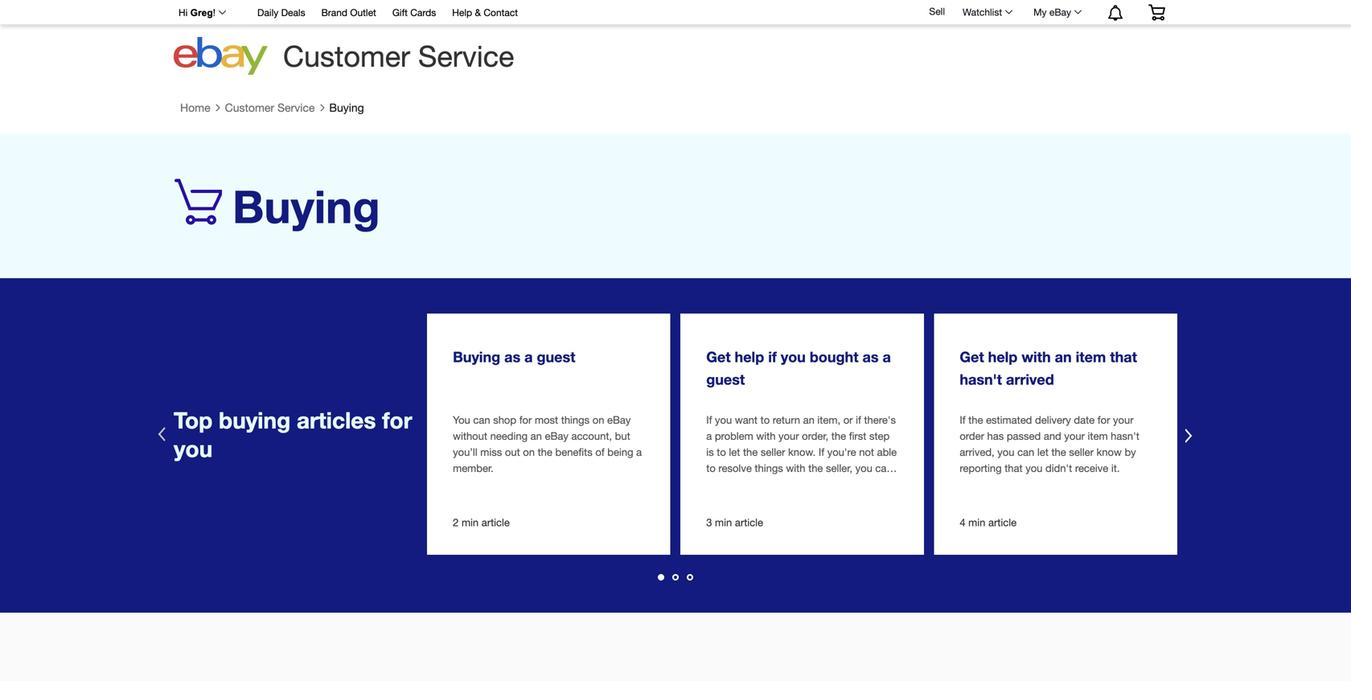 Task type: locate. For each thing, give the bounding box(es) containing it.
0 vertical spatial can
[[473, 414, 490, 426]]

of
[[596, 446, 605, 458]]

2 vertical spatial an
[[531, 430, 542, 442]]

service
[[418, 39, 514, 73], [278, 101, 315, 114]]

0 horizontal spatial let
[[729, 446, 740, 458]]

if left bought
[[769, 348, 777, 366]]

if inside the if the estimated delivery date for your order has passed and your item hasn't arrived, you can let the seller know by reporting that you didn't receive it.
[[960, 414, 966, 426]]

help up "arrived" at the bottom
[[989, 348, 1018, 366]]

for inside top buying articles for you
[[382, 407, 412, 434]]

can
[[473, 414, 490, 426], [1018, 446, 1035, 458], [876, 462, 893, 475]]

1 horizontal spatial article
[[735, 517, 764, 529]]

help up want
[[735, 348, 764, 366]]

1 horizontal spatial things
[[755, 462, 783, 475]]

ebay
[[1050, 6, 1072, 18], [607, 414, 631, 426], [545, 430, 569, 442]]

hasn't up estimated
[[960, 371, 1002, 388]]

1 horizontal spatial an
[[803, 414, 815, 426]]

buying
[[219, 407, 291, 434]]

1 let from the left
[[729, 446, 740, 458]]

your down date
[[1065, 430, 1085, 442]]

the up you're
[[832, 430, 846, 442]]

your up 'by'
[[1114, 414, 1134, 426]]

greg
[[190, 7, 213, 18]]

2 horizontal spatial article
[[989, 517, 1017, 529]]

help.
[[752, 478, 775, 491]]

0 horizontal spatial for
[[382, 407, 412, 434]]

an
[[1055, 348, 1072, 366], [803, 414, 815, 426], [531, 430, 542, 442]]

1 vertical spatial customer service
[[225, 101, 315, 114]]

passed
[[1007, 430, 1041, 442]]

deals
[[281, 7, 305, 18]]

for inside the you can shop for most things on ebay without needing an ebay account, but you'll miss out on the benefits of being a member.
[[520, 414, 532, 426]]

0 vertical spatial customer
[[283, 39, 410, 73]]

2 min from the left
[[715, 517, 732, 529]]

let
[[729, 446, 740, 458], [1038, 446, 1049, 458]]

1 vertical spatial customer
[[225, 101, 274, 114]]

1 vertical spatial an
[[803, 414, 815, 426]]

min right 4
[[969, 517, 986, 529]]

home link
[[180, 101, 210, 115]]

arrived,
[[960, 446, 995, 458]]

if
[[769, 348, 777, 366], [856, 414, 862, 426]]

1 horizontal spatial let
[[1038, 446, 1049, 458]]

1 horizontal spatial hasn't
[[1111, 430, 1140, 442]]

2 horizontal spatial can
[[1018, 446, 1035, 458]]

service down help
[[418, 39, 514, 73]]

article right "3"
[[735, 517, 764, 529]]

0 horizontal spatial your
[[779, 430, 799, 442]]

0 horizontal spatial customer
[[225, 101, 274, 114]]

1 as from the left
[[505, 348, 521, 366]]

1 vertical spatial hasn't
[[1111, 430, 1140, 442]]

2 min article
[[453, 517, 510, 529]]

help
[[735, 348, 764, 366], [989, 348, 1018, 366]]

1 vertical spatial things
[[755, 462, 783, 475]]

item inside the if the estimated delivery date for your order has passed and your item hasn't arrived, you can let the seller know by reporting that you didn't receive it.
[[1088, 430, 1108, 442]]

gift cards
[[392, 7, 436, 18]]

1 horizontal spatial as
[[863, 348, 879, 366]]

1 horizontal spatial get
[[960, 348, 984, 366]]

0 horizontal spatial seller
[[761, 446, 786, 458]]

1 horizontal spatial guest
[[707, 371, 745, 388]]

things
[[561, 414, 590, 426], [755, 462, 783, 475]]

guest
[[537, 348, 576, 366], [707, 371, 745, 388]]

2 vertical spatial buying
[[453, 348, 501, 366]]

1 horizontal spatial can
[[876, 462, 893, 475]]

bought
[[810, 348, 859, 366]]

item up date
[[1076, 348, 1106, 366]]

outlet
[[350, 7, 376, 18]]

as up shop
[[505, 348, 521, 366]]

customer down brand outlet link
[[283, 39, 410, 73]]

0 horizontal spatial that
[[1005, 462, 1023, 475]]

2 horizontal spatial an
[[1055, 348, 1072, 366]]

out
[[505, 446, 520, 458]]

1 get from the left
[[707, 348, 731, 366]]

if up is
[[707, 414, 712, 426]]

2 horizontal spatial min
[[969, 517, 986, 529]]

help inside get help if you bought as a guest
[[735, 348, 764, 366]]

1 vertical spatial item
[[1088, 430, 1108, 442]]

you down the has at right
[[998, 446, 1015, 458]]

a inside get help if you bought as a guest
[[883, 348, 891, 366]]

as inside get help if you bought as a guest
[[863, 348, 879, 366]]

return
[[773, 414, 801, 426]]

customer
[[283, 39, 410, 73], [225, 101, 274, 114]]

0 vertical spatial an
[[1055, 348, 1072, 366]]

2 as from the left
[[863, 348, 879, 366]]

the left benefits
[[538, 446, 553, 458]]

2 get from the left
[[960, 348, 984, 366]]

0 horizontal spatial if
[[769, 348, 777, 366]]

0 horizontal spatial with
[[757, 430, 776, 442]]

1 seller from the left
[[761, 446, 786, 458]]

3 article from the left
[[989, 517, 1017, 529]]

to right want
[[761, 414, 770, 426]]

0 horizontal spatial if
[[707, 414, 712, 426]]

daily deals link
[[257, 4, 305, 22]]

if for get help with an item that hasn't arrived
[[960, 414, 966, 426]]

article for get help if you bought as a guest
[[735, 517, 764, 529]]

that
[[1110, 348, 1138, 366], [1005, 462, 1023, 475]]

an down "most"
[[531, 430, 542, 442]]

1 horizontal spatial ebay
[[607, 414, 631, 426]]

arrived
[[1006, 371, 1055, 388]]

0 horizontal spatial help
[[735, 348, 764, 366]]

2 horizontal spatial if
[[960, 414, 966, 426]]

can up without
[[473, 414, 490, 426]]

guest up want
[[707, 371, 745, 388]]

can down able
[[876, 462, 893, 475]]

1 horizontal spatial seller
[[1070, 446, 1094, 458]]

your
[[1114, 414, 1134, 426], [779, 430, 799, 442], [1065, 430, 1085, 442]]

ask
[[707, 478, 723, 491]]

article
[[482, 517, 510, 529], [735, 517, 764, 529], [989, 517, 1017, 529]]

can down passed
[[1018, 446, 1035, 458]]

you down top
[[174, 435, 213, 462]]

customer service right home
[[225, 101, 315, 114]]

hasn't up 'by'
[[1111, 430, 1140, 442]]

account navigation
[[170, 0, 1178, 25]]

if for get help if you bought as a guest
[[707, 414, 712, 426]]

date
[[1074, 414, 1095, 426]]

0 vertical spatial guest
[[537, 348, 576, 366]]

3
[[707, 517, 712, 529]]

1 horizontal spatial for
[[520, 414, 532, 426]]

on
[[593, 414, 605, 426], [523, 446, 535, 458]]

&
[[475, 7, 481, 18]]

a
[[525, 348, 533, 366], [883, 348, 891, 366], [707, 430, 712, 442], [637, 446, 642, 458]]

0 vertical spatial buying
[[329, 101, 364, 114]]

article right 4
[[989, 517, 1017, 529]]

seller inside the if the estimated delivery date for your order has passed and your item hasn't arrived, you can let the seller know by reporting that you didn't receive it.
[[1070, 446, 1094, 458]]

or
[[844, 414, 853, 426]]

an up "delivery"
[[1055, 348, 1072, 366]]

able
[[877, 446, 897, 458]]

min right "3"
[[715, 517, 732, 529]]

help for arrived
[[989, 348, 1018, 366]]

1 horizontal spatial on
[[593, 414, 605, 426]]

0 horizontal spatial an
[[531, 430, 542, 442]]

item up "know"
[[1088, 430, 1108, 442]]

watchlist link
[[954, 2, 1020, 22]]

buying for buying as a guest
[[453, 348, 501, 366]]

buying main content
[[0, 93, 1352, 681]]

2 horizontal spatial ebay
[[1050, 6, 1072, 18]]

things up 'help.'
[[755, 462, 783, 475]]

for for shop
[[520, 414, 532, 426]]

gift
[[392, 7, 408, 18]]

hasn't
[[960, 371, 1002, 388], [1111, 430, 1140, 442]]

let down problem
[[729, 446, 740, 458]]

your down return
[[779, 430, 799, 442]]

with
[[1022, 348, 1051, 366], [757, 430, 776, 442], [786, 462, 806, 475]]

1 min from the left
[[462, 517, 479, 529]]

0 vertical spatial ebay
[[1050, 6, 1072, 18]]

0 horizontal spatial on
[[523, 446, 535, 458]]

brand outlet
[[321, 7, 376, 18]]

1 horizontal spatial min
[[715, 517, 732, 529]]

2 let from the left
[[1038, 446, 1049, 458]]

get inside get help with an item that hasn't arrived
[[960, 348, 984, 366]]

0 vertical spatial item
[[1076, 348, 1106, 366]]

hasn't inside the if the estimated delivery date for your order has passed and your item hasn't arrived, you can let the seller know by reporting that you didn't receive it.
[[1111, 430, 1140, 442]]

article right '2'
[[482, 517, 510, 529]]

for
[[382, 407, 412, 434], [520, 414, 532, 426], [1098, 414, 1111, 426]]

get for get help with an item that hasn't arrived
[[960, 348, 984, 366]]

on up account,
[[593, 414, 605, 426]]

1 horizontal spatial service
[[418, 39, 514, 73]]

service inside "banner"
[[418, 39, 514, 73]]

customer inside "banner"
[[283, 39, 410, 73]]

1 article from the left
[[482, 517, 510, 529]]

help
[[452, 7, 472, 18]]

0 horizontal spatial things
[[561, 414, 590, 426]]

0 horizontal spatial service
[[278, 101, 315, 114]]

1 vertical spatial can
[[1018, 446, 1035, 458]]

2 horizontal spatial for
[[1098, 414, 1111, 426]]

customer service
[[283, 39, 514, 73], [225, 101, 315, 114]]

customer inside buying main content
[[225, 101, 274, 114]]

if up order
[[960, 414, 966, 426]]

1 help from the left
[[735, 348, 764, 366]]

1 vertical spatial that
[[1005, 462, 1023, 475]]

for right date
[[1098, 414, 1111, 426]]

with down want
[[757, 430, 776, 442]]

if right or
[[856, 414, 862, 426]]

benefits
[[556, 446, 593, 458]]

buying link
[[329, 101, 364, 115]]

the
[[969, 414, 984, 426], [832, 430, 846, 442], [538, 446, 553, 458], [743, 446, 758, 458], [1052, 446, 1067, 458], [809, 462, 823, 475]]

3 min from the left
[[969, 517, 986, 529]]

as right bought
[[863, 348, 879, 366]]

0 vertical spatial that
[[1110, 348, 1138, 366]]

0 vertical spatial on
[[593, 414, 605, 426]]

for right shop
[[520, 414, 532, 426]]

0 horizontal spatial get
[[707, 348, 731, 366]]

1 vertical spatial with
[[757, 430, 776, 442]]

1 horizontal spatial if
[[819, 446, 825, 458]]

miss
[[481, 446, 502, 458]]

ebay right my
[[1050, 6, 1072, 18]]

1 vertical spatial guest
[[707, 371, 745, 388]]

ebay down "most"
[[545, 430, 569, 442]]

0 vertical spatial service
[[418, 39, 514, 73]]

as
[[505, 348, 521, 366], [863, 348, 879, 366]]

min right '2'
[[462, 517, 479, 529]]

get
[[707, 348, 731, 366], [960, 348, 984, 366]]

guest up "most"
[[537, 348, 576, 366]]

get inside get help if you bought as a guest
[[707, 348, 731, 366]]

0 horizontal spatial hasn't
[[960, 371, 1002, 388]]

1 horizontal spatial customer
[[283, 39, 410, 73]]

1 vertical spatial buying
[[233, 179, 380, 233]]

if down order,
[[819, 446, 825, 458]]

0 vertical spatial hasn't
[[960, 371, 1002, 388]]

you
[[781, 348, 806, 366], [715, 414, 732, 426], [174, 435, 213, 462], [998, 446, 1015, 458], [856, 462, 873, 475], [1026, 462, 1043, 475]]

0 horizontal spatial min
[[462, 517, 479, 529]]

4 min article
[[960, 517, 1017, 529]]

2 article from the left
[[735, 517, 764, 529]]

to down is
[[707, 462, 716, 475]]

let down and
[[1038, 446, 1049, 458]]

things inside "if you want to return an item, or if there's a problem with your order, the first step is to let the seller know. if you're not able to resolve things with the seller, you can ask us to help."
[[755, 462, 783, 475]]

service left 'buying' link
[[278, 101, 315, 114]]

on right the out
[[523, 446, 535, 458]]

1 horizontal spatial if
[[856, 414, 862, 426]]

2 seller from the left
[[1070, 446, 1094, 458]]

you inside top buying articles for you
[[174, 435, 213, 462]]

2 help from the left
[[989, 348, 1018, 366]]

seller up receive
[[1070, 446, 1094, 458]]

first
[[849, 430, 867, 442]]

1 vertical spatial service
[[278, 101, 315, 114]]

customer service link
[[225, 101, 315, 115]]

customer service down gift
[[283, 39, 514, 73]]

get help if you bought as a guest
[[707, 348, 891, 388]]

0 horizontal spatial article
[[482, 517, 510, 529]]

1 horizontal spatial help
[[989, 348, 1018, 366]]

0 vertical spatial if
[[769, 348, 777, 366]]

you down not
[[856, 462, 873, 475]]

for right articles
[[382, 407, 412, 434]]

1 vertical spatial if
[[856, 414, 862, 426]]

0 vertical spatial things
[[561, 414, 590, 426]]

0 horizontal spatial ebay
[[545, 430, 569, 442]]

2 horizontal spatial with
[[1022, 348, 1051, 366]]

0 vertical spatial with
[[1022, 348, 1051, 366]]

2 vertical spatial can
[[876, 462, 893, 475]]

things up account,
[[561, 414, 590, 426]]

0 horizontal spatial guest
[[537, 348, 576, 366]]

an up order,
[[803, 414, 815, 426]]

item,
[[818, 414, 841, 426]]

with down 'know.'
[[786, 462, 806, 475]]

help inside get help with an item that hasn't arrived
[[989, 348, 1018, 366]]

with up "arrived" at the bottom
[[1022, 348, 1051, 366]]

sell link
[[922, 6, 953, 17]]

0 horizontal spatial as
[[505, 348, 521, 366]]

by
[[1125, 446, 1137, 458]]

0 vertical spatial customer service
[[283, 39, 514, 73]]

1 horizontal spatial that
[[1110, 348, 1138, 366]]

but
[[615, 430, 631, 442]]

seller left 'know.'
[[761, 446, 786, 458]]

0 horizontal spatial can
[[473, 414, 490, 426]]

2 vertical spatial with
[[786, 462, 806, 475]]

you
[[453, 414, 470, 426]]

item
[[1076, 348, 1106, 366], [1088, 430, 1108, 442]]

ebay up but
[[607, 414, 631, 426]]

the inside the you can shop for most things on ebay without needing an ebay account, but you'll miss out on the benefits of being a member.
[[538, 446, 553, 458]]

customer right home
[[225, 101, 274, 114]]

min for get help if you bought as a guest
[[715, 517, 732, 529]]

you left bought
[[781, 348, 806, 366]]



Task type: describe. For each thing, give the bounding box(es) containing it.
get help with an item that hasn't arrived
[[960, 348, 1138, 388]]

it.
[[1112, 462, 1120, 475]]

seller inside "if you want to return an item, or if there's a problem with your order, the first step is to let the seller know. if you're not able to resolve things with the seller, you can ask us to help."
[[761, 446, 786, 458]]

account,
[[572, 430, 612, 442]]

min for buying as a guest
[[462, 517, 479, 529]]

can inside the if the estimated delivery date for your order has passed and your item hasn't arrived, you can let the seller know by reporting that you didn't receive it.
[[1018, 446, 1035, 458]]

3 min article
[[707, 517, 764, 529]]

buying for 'buying' link
[[329, 101, 364, 114]]

didn't
[[1046, 462, 1073, 475]]

articles
[[297, 407, 376, 434]]

gift cards link
[[392, 4, 436, 22]]

1 vertical spatial on
[[523, 446, 535, 458]]

a inside the you can shop for most things on ebay without needing an ebay account, but you'll miss out on the benefits of being a member.
[[637, 446, 642, 458]]

min for get help with an item that hasn't arrived
[[969, 517, 986, 529]]

know
[[1097, 446, 1122, 458]]

if inside get help if you bought as a guest
[[769, 348, 777, 366]]

customer service banner
[[170, 0, 1178, 80]]

help & contact
[[452, 7, 518, 18]]

your shopping cart image
[[1148, 4, 1167, 20]]

hasn't inside get help with an item that hasn't arrived
[[960, 371, 1002, 388]]

1 vertical spatial ebay
[[607, 414, 631, 426]]

1 horizontal spatial with
[[786, 462, 806, 475]]

to right "us"
[[740, 478, 749, 491]]

the down 'know.'
[[809, 462, 823, 475]]

let inside "if you want to return an item, or if there's a problem with your order, the first step is to let the seller know. if you're not able to resolve things with the seller, you can ask us to help."
[[729, 446, 740, 458]]

cards
[[411, 7, 436, 18]]

without
[[453, 430, 488, 442]]

my
[[1034, 6, 1047, 18]]

my ebay
[[1034, 6, 1072, 18]]

2 vertical spatial ebay
[[545, 430, 569, 442]]

buying as a guest
[[453, 348, 576, 366]]

get for get help if you bought as a guest
[[707, 348, 731, 366]]

help & contact link
[[452, 4, 518, 22]]

ebay inside 'link'
[[1050, 6, 1072, 18]]

let inside the if the estimated delivery date for your order has passed and your item hasn't arrived, you can let the seller know by reporting that you didn't receive it.
[[1038, 446, 1049, 458]]

hi greg !
[[179, 7, 216, 18]]

order
[[960, 430, 985, 442]]

!
[[213, 7, 216, 18]]

if the estimated delivery date for your order has passed and your item hasn't arrived, you can let the seller know by reporting that you didn't receive it.
[[960, 414, 1140, 475]]

sell
[[930, 6, 945, 17]]

item inside get help with an item that hasn't arrived
[[1076, 348, 1106, 366]]

if inside "if you want to return an item, or if there's a problem with your order, the first step is to let the seller know. if you're not able to resolve things with the seller, you can ask us to help."
[[856, 414, 862, 426]]

4
[[960, 517, 966, 529]]

2 horizontal spatial your
[[1114, 414, 1134, 426]]

with inside get help with an item that hasn't arrived
[[1022, 348, 1051, 366]]

guest inside get help if you bought as a guest
[[707, 371, 745, 388]]

can inside the you can shop for most things on ebay without needing an ebay account, but you'll miss out on the benefits of being a member.
[[473, 414, 490, 426]]

you left didn't
[[1026, 462, 1043, 475]]

2
[[453, 517, 459, 529]]

that inside get help with an item that hasn't arrived
[[1110, 348, 1138, 366]]

my ebay link
[[1025, 2, 1089, 22]]

a inside "if you want to return an item, or if there's a problem with your order, the first step is to let the seller know. if you're not able to resolve things with the seller, you can ask us to help."
[[707, 430, 712, 442]]

most
[[535, 414, 558, 426]]

top buying articles for you
[[174, 407, 412, 462]]

customer service inside buying main content
[[225, 101, 315, 114]]

there's
[[864, 414, 896, 426]]

things inside the you can shop for most things on ebay without needing an ebay account, but you'll miss out on the benefits of being a member.
[[561, 414, 590, 426]]

us
[[726, 478, 737, 491]]

brand outlet link
[[321, 4, 376, 22]]

article for buying as a guest
[[482, 517, 510, 529]]

your inside "if you want to return an item, or if there's a problem with your order, the first step is to let the seller know. if you're not able to resolve things with the seller, you can ask us to help."
[[779, 430, 799, 442]]

to right is
[[717, 446, 726, 458]]

top
[[174, 407, 213, 434]]

not
[[859, 446, 875, 458]]

and
[[1044, 430, 1062, 442]]

you inside get help if you bought as a guest
[[781, 348, 806, 366]]

you can shop for most things on ebay without needing an ebay account, but you'll miss out on the benefits of being a member.
[[453, 414, 642, 475]]

1 horizontal spatial your
[[1065, 430, 1085, 442]]

an inside the you can shop for most things on ebay without needing an ebay account, but you'll miss out on the benefits of being a member.
[[531, 430, 542, 442]]

reporting
[[960, 462, 1002, 475]]

seller,
[[826, 462, 853, 475]]

for inside the if the estimated delivery date for your order has passed and your item hasn't arrived, you can let the seller know by reporting that you didn't receive it.
[[1098, 414, 1111, 426]]

member.
[[453, 462, 494, 475]]

the up didn't
[[1052, 446, 1067, 458]]

brand
[[321, 7, 348, 18]]

an inside "if you want to return an item, or if there's a problem with your order, the first step is to let the seller know. if you're not able to resolve things with the seller, you can ask us to help."
[[803, 414, 815, 426]]

that inside the if the estimated delivery date for your order has passed and your item hasn't arrived, you can let the seller know by reporting that you didn't receive it.
[[1005, 462, 1023, 475]]

step
[[870, 430, 890, 442]]

the up order
[[969, 414, 984, 426]]

estimated
[[986, 414, 1033, 426]]

has
[[988, 430, 1004, 442]]

you're
[[828, 446, 857, 458]]

being
[[608, 446, 634, 458]]

receive
[[1076, 462, 1109, 475]]

service inside buying main content
[[278, 101, 315, 114]]

delivery
[[1035, 414, 1071, 426]]

shop
[[493, 414, 517, 426]]

resolve
[[719, 462, 752, 475]]

is
[[707, 446, 714, 458]]

article for get help with an item that hasn't arrived
[[989, 517, 1017, 529]]

daily deals
[[257, 7, 305, 18]]

can inside "if you want to return an item, or if there's a problem with your order, the first step is to let the seller know. if you're not able to resolve things with the seller, you can ask us to help."
[[876, 462, 893, 475]]

hi
[[179, 7, 188, 18]]

if you want to return an item, or if there's a problem with your order, the first step is to let the seller know. if you're not able to resolve things with the seller, you can ask us to help.
[[707, 414, 897, 491]]

help for guest
[[735, 348, 764, 366]]

contact
[[484, 7, 518, 18]]

order,
[[802, 430, 829, 442]]

for for articles
[[382, 407, 412, 434]]

you'll
[[453, 446, 478, 458]]

you up problem
[[715, 414, 732, 426]]

watchlist
[[963, 6, 1003, 18]]

an inside get help with an item that hasn't arrived
[[1055, 348, 1072, 366]]

know.
[[788, 446, 816, 458]]

the up resolve
[[743, 446, 758, 458]]

problem
[[715, 430, 754, 442]]

needing
[[490, 430, 528, 442]]

daily
[[257, 7, 279, 18]]

customer service inside customer service "banner"
[[283, 39, 514, 73]]

want
[[735, 414, 758, 426]]

home
[[180, 101, 210, 114]]



Task type: vqa. For each thing, say whether or not it's contained in the screenshot.
an within the If you want to return an item, or if there's a problem with your order, the first step is to let the seller know. If you're not able to resolve things with the seller, you can ask us to help.
yes



